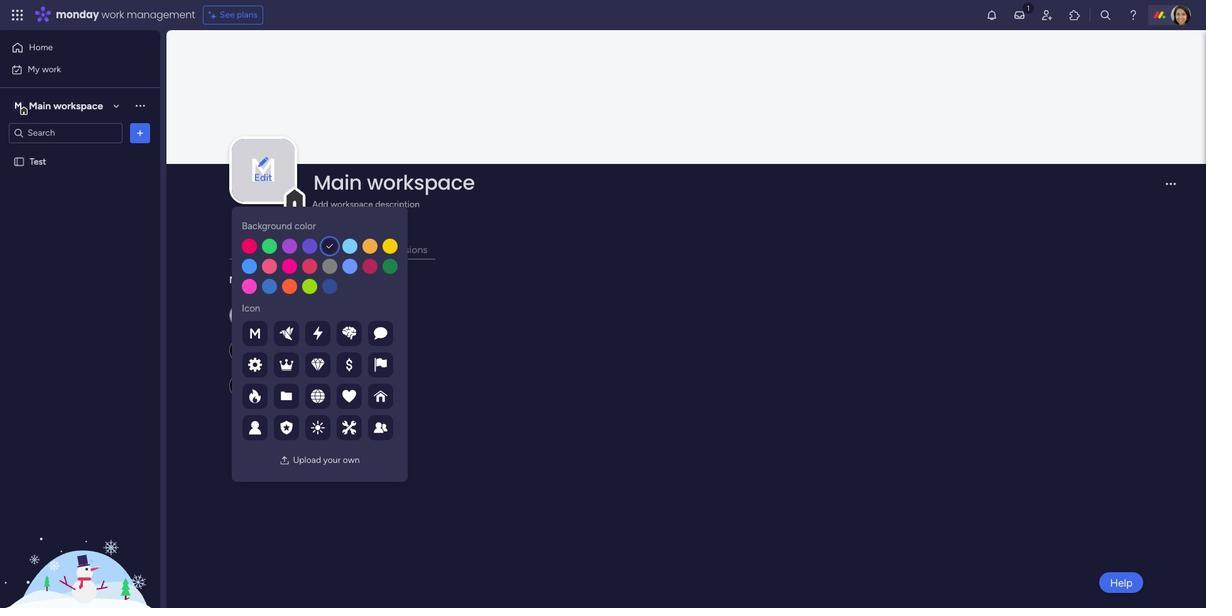 Task type: locate. For each thing, give the bounding box(es) containing it.
0 vertical spatial envelope o image
[[327, 354, 335, 361]]

1 invitation from the top
[[289, 353, 320, 362]]

pending invitation -
[[259, 353, 327, 362], [259, 388, 327, 397]]

main up add
[[313, 168, 362, 197]]

resend
[[337, 353, 362, 362], [337, 388, 362, 397]]

-
[[322, 353, 325, 362], [322, 388, 325, 397]]

envelope o image down "noahlottofthings@gmail.com" link
[[327, 354, 335, 361]]

1 envelope o image from the top
[[327, 354, 335, 361]]

0 horizontal spatial main
[[29, 100, 51, 112]]

pending for rubyanndersson@gmail.com
[[259, 388, 287, 397]]

james peterson link
[[259, 310, 327, 321]]

management
[[127, 8, 195, 22]]

1 vertical spatial work
[[42, 64, 61, 74]]

resend link down rubyanndersson@gmail.com link on the bottom
[[337, 388, 362, 397]]

invitation down rubyanndersson@gmail.com link on the bottom
[[289, 388, 320, 397]]

pending invitation - down rubyanndersson@gmail.com link on the bottom
[[259, 388, 327, 397]]

resend down "noahlottofthings@gmail.com" link
[[337, 353, 362, 362]]

1 vertical spatial m
[[249, 325, 261, 342]]

/
[[277, 274, 281, 286]]

1 vertical spatial main workspace
[[313, 168, 475, 197]]

my work button
[[8, 59, 135, 79]]

1 vertical spatial envelope o image
[[327, 389, 335, 397]]

2 pending invitation - from the top
[[259, 388, 327, 397]]

help image
[[1127, 9, 1140, 21]]

main workspace up description
[[313, 168, 475, 197]]

2 pending from the top
[[259, 388, 287, 397]]

workspace up description
[[367, 168, 475, 197]]

1 resend link from the top
[[337, 353, 362, 362]]

edit button
[[232, 139, 295, 202]]

workspace image
[[12, 99, 25, 113]]

1 horizontal spatial main
[[313, 168, 362, 197]]

1 horizontal spatial work
[[101, 8, 124, 22]]

1 horizontal spatial main workspace
[[313, 168, 475, 197]]

workspace options image
[[134, 99, 146, 112]]

m
[[14, 100, 22, 111], [249, 325, 261, 342]]

description
[[375, 199, 420, 210]]

workspace
[[53, 100, 103, 112], [367, 168, 475, 197], [331, 199, 373, 210]]

work right monday
[[101, 8, 124, 22]]

pending down rubyanndersson@gmail.com
[[259, 388, 287, 397]]

work for monday
[[101, 8, 124, 22]]

work
[[101, 8, 124, 22], [42, 64, 61, 74]]

0 vertical spatial resend
[[337, 353, 362, 362]]

1 horizontal spatial m
[[249, 325, 261, 342]]

workspace up search in workspace field
[[53, 100, 103, 112]]

photo icon image
[[280, 455, 290, 466]]

options image
[[134, 127, 146, 139]]

main
[[29, 100, 51, 112], [313, 168, 362, 197]]

members
[[317, 244, 359, 256], [229, 274, 272, 286]]

0 vertical spatial invitation
[[289, 353, 320, 362]]

main workspace up search in workspace field
[[29, 100, 103, 112]]

pending
[[259, 353, 287, 362], [259, 388, 287, 397]]

2 resend link from the top
[[337, 388, 362, 397]]

- down rubyanndersson@gmail.com link on the bottom
[[322, 388, 325, 397]]

work right the my
[[42, 64, 61, 74]]

0 horizontal spatial members
[[229, 274, 272, 286]]

1 - from the top
[[322, 353, 325, 362]]

main workspace inside workspace selection element
[[29, 100, 103, 112]]

workspace right add
[[331, 199, 373, 210]]

0 vertical spatial m
[[14, 100, 22, 111]]

my work
[[28, 64, 61, 74]]

0 vertical spatial resend link
[[337, 353, 362, 362]]

test
[[30, 156, 46, 167]]

1 resend from the top
[[337, 353, 362, 362]]

invitation
[[289, 353, 320, 362], [289, 388, 320, 397]]

1 pending invitation - from the top
[[259, 353, 327, 362]]

2 vertical spatial workspace
[[331, 199, 373, 210]]

resend link for noahlottofthings@gmail.com
[[337, 353, 362, 362]]

0 vertical spatial pending
[[259, 353, 287, 362]]

resend link
[[337, 353, 362, 362], [337, 388, 362, 397]]

work inside button
[[42, 64, 61, 74]]

invitation for rubyanndersson@gmail.com
[[289, 388, 320, 397]]

members / 3
[[229, 274, 291, 286]]

upload
[[293, 455, 321, 466]]

1 pending from the top
[[259, 353, 287, 362]]

main inside workspace selection element
[[29, 100, 51, 112]]

0 vertical spatial work
[[101, 8, 124, 22]]

james
[[259, 310, 287, 321]]

0 horizontal spatial main workspace
[[29, 100, 103, 112]]

3
[[286, 274, 291, 286]]

0 vertical spatial members
[[317, 244, 359, 256]]

option
[[0, 150, 160, 153]]

main right workspace icon
[[29, 100, 51, 112]]

members down add
[[317, 244, 359, 256]]

1 vertical spatial pending
[[259, 388, 287, 397]]

upload your own button
[[275, 450, 365, 471]]

add
[[312, 199, 328, 210]]

public board image
[[13, 155, 25, 167]]

members for members / 3
[[229, 274, 272, 286]]

boards
[[271, 244, 302, 256]]

2 invitation from the top
[[289, 388, 320, 397]]

rubyanndersson@gmail.com link
[[259, 375, 380, 387]]

1 vertical spatial resend
[[337, 388, 362, 397]]

1 horizontal spatial members
[[317, 244, 359, 256]]

2 envelope o image from the top
[[327, 389, 335, 397]]

work for my
[[42, 64, 61, 74]]

0 vertical spatial -
[[322, 353, 325, 362]]

0 horizontal spatial m
[[14, 100, 22, 111]]

pending for noahlottofthings@gmail.com
[[259, 353, 287, 362]]

resend down rubyanndersson@gmail.com link on the bottom
[[337, 388, 362, 397]]

envelope o image
[[327, 354, 335, 361], [327, 389, 335, 397]]

0 vertical spatial main workspace
[[29, 100, 103, 112]]

peterson
[[289, 310, 327, 321]]

recent boards
[[237, 244, 302, 256]]

1 vertical spatial resend link
[[337, 388, 362, 397]]

pending down james
[[259, 353, 287, 362]]

1 vertical spatial main
[[313, 168, 362, 197]]

envelope o image down rubyanndersson@gmail.com link on the bottom
[[327, 389, 335, 397]]

1 vertical spatial members
[[229, 274, 272, 286]]

1 vertical spatial pending invitation -
[[259, 388, 327, 397]]

0 vertical spatial pending invitation -
[[259, 353, 327, 362]]

resend link down "noahlottofthings@gmail.com" link
[[337, 353, 362, 362]]

select product image
[[11, 9, 24, 21]]

invitation down 'noahlottofthings@gmail.com' in the bottom of the page
[[289, 353, 320, 362]]

apps image
[[1069, 9, 1081, 21]]

my
[[28, 64, 40, 74]]

0 horizontal spatial work
[[42, 64, 61, 74]]

2 - from the top
[[322, 388, 325, 397]]

v2 ellipsis image
[[1166, 183, 1176, 194]]

members left /
[[229, 274, 272, 286]]

main workspace
[[29, 100, 103, 112], [313, 168, 475, 197]]

2 resend from the top
[[337, 388, 362, 397]]

0 vertical spatial workspace
[[53, 100, 103, 112]]

0 vertical spatial main
[[29, 100, 51, 112]]

- down "noahlottofthings@gmail.com" link
[[322, 353, 325, 362]]

monday work management
[[56, 8, 195, 22]]

pending invitation - down 'noahlottofthings@gmail.com' in the bottom of the page
[[259, 353, 327, 362]]

1 vertical spatial invitation
[[289, 388, 320, 397]]

1 vertical spatial -
[[322, 388, 325, 397]]

see
[[220, 9, 235, 20]]

members for members
[[317, 244, 359, 256]]



Task type: vqa. For each thing, say whether or not it's contained in the screenshot.
it for Working on it / 1
no



Task type: describe. For each thing, give the bounding box(es) containing it.
pending invitation - for noahlottofthings@gmail.com
[[259, 353, 327, 362]]

inbox image
[[1013, 9, 1026, 21]]

invite members image
[[1041, 9, 1054, 21]]

background
[[242, 221, 292, 232]]

background color
[[242, 221, 316, 232]]

v2 edit image
[[258, 155, 268, 170]]

own
[[343, 455, 360, 466]]

workspace inside workspace selection element
[[53, 100, 103, 112]]

test list box
[[0, 148, 160, 342]]

- for rubyanndersson@gmail.com
[[322, 388, 325, 397]]

search everything image
[[1099, 9, 1112, 21]]

notifications image
[[986, 9, 998, 21]]

james peterson
[[259, 310, 327, 321]]

pending invitation - for rubyanndersson@gmail.com
[[259, 388, 327, 397]]

workspace selection element
[[12, 98, 105, 115]]

home
[[29, 42, 53, 53]]

james peterson image
[[1171, 5, 1191, 25]]

home button
[[8, 38, 135, 58]]

envelope o image for rubyanndersson@gmail.com
[[327, 389, 335, 397]]

see plans
[[220, 9, 258, 20]]

edit
[[254, 171, 272, 183]]

icon
[[242, 302, 260, 314]]

envelope o image for noahlottofthings@gmail.com
[[327, 354, 335, 361]]

permissions
[[374, 244, 428, 256]]

rubyanndersson@gmail.com
[[259, 375, 380, 387]]

resend link for rubyanndersson@gmail.com
[[337, 388, 362, 397]]

noahlottofthings@gmail.com
[[259, 340, 384, 352]]

help button
[[1100, 572, 1143, 593]]

resend for noahlottofthings@gmail.com
[[337, 353, 362, 362]]

Search in workspace field
[[26, 126, 105, 140]]

monday
[[56, 8, 99, 22]]

lottie animation image
[[0, 481, 160, 608]]

color
[[295, 221, 316, 232]]

add workspace description
[[312, 199, 420, 210]]

Main workspace field
[[310, 168, 1155, 197]]

your
[[323, 455, 341, 466]]

recent
[[237, 244, 269, 256]]

- for noahlottofthings@gmail.com
[[322, 353, 325, 362]]

edit button
[[232, 139, 295, 202]]

plans
[[237, 9, 258, 20]]

1 vertical spatial workspace
[[367, 168, 475, 197]]

help
[[1110, 576, 1133, 589]]

invitation for noahlottofthings@gmail.com
[[289, 353, 320, 362]]

noahlottofthings@gmail.com link
[[259, 340, 384, 352]]

lottie animation element
[[0, 481, 160, 608]]

1 image
[[1023, 1, 1034, 15]]

m inside workspace icon
[[14, 100, 22, 111]]

see plans button
[[203, 6, 263, 25]]

upload your own
[[293, 455, 360, 466]]

resend for rubyanndersson@gmail.com
[[337, 388, 362, 397]]



